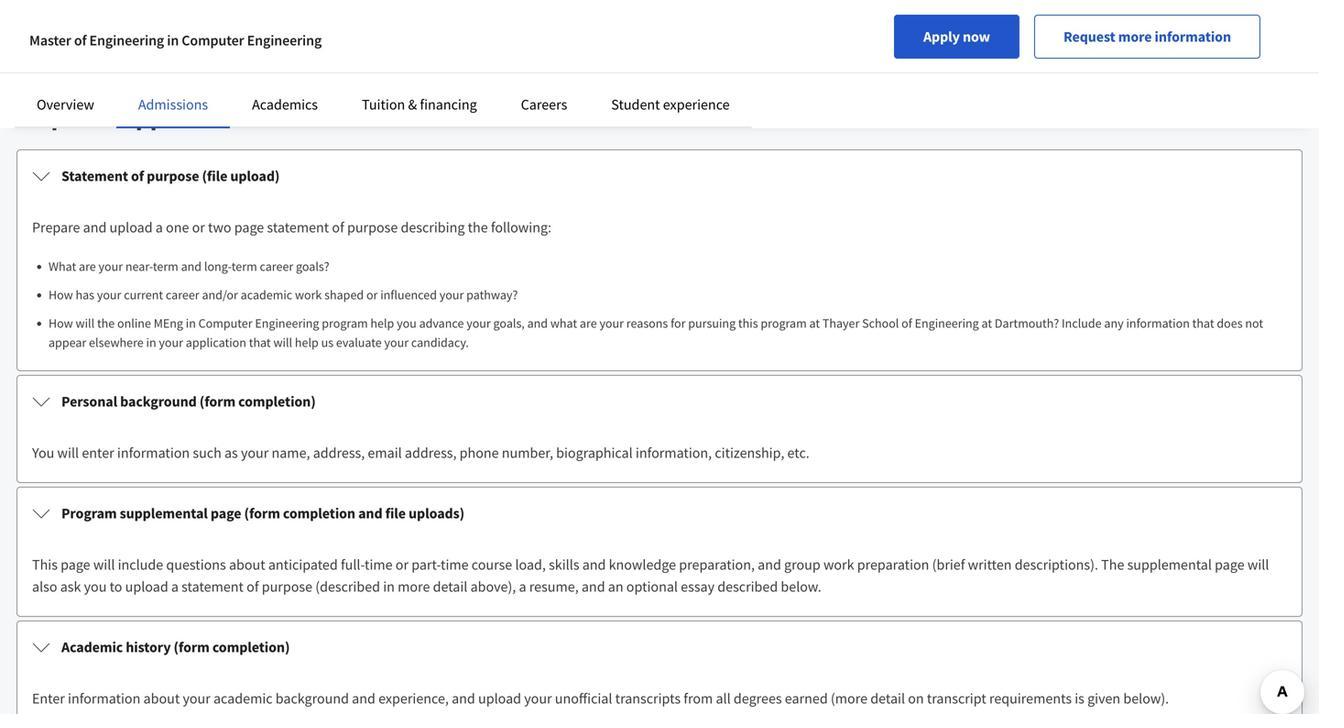 Task type: vqa. For each thing, say whether or not it's contained in the screenshot.
career.
no



Task type: describe. For each thing, give the bounding box(es) containing it.
0 vertical spatial help
[[371, 315, 394, 331]]

program
[[61, 504, 117, 522]]

the
[[1102, 555, 1125, 574]]

engineering up academics
[[247, 31, 322, 49]]

2 horizontal spatial purpose
[[347, 218, 398, 236]]

appear
[[49, 334, 86, 351]]

work inside list item
[[295, 286, 322, 303]]

required application materials
[[15, 100, 361, 132]]

student experience link
[[612, 95, 730, 114]]

apply now
[[924, 27, 991, 46]]

purpose inside dropdown button
[[147, 167, 199, 185]]

1 time from the left
[[365, 555, 393, 574]]

your left reasons
[[600, 315, 624, 331]]

tuition & financing
[[362, 95, 477, 114]]

for
[[671, 315, 686, 331]]

descriptions).
[[1015, 555, 1099, 574]]

page inside program supplemental page (form completion and file uploads) dropdown button
[[211, 504, 241, 522]]

of inside how will the online meng in computer engineering program help you advance your goals, and what are your reasons for pursuing this program at thayer school of engineering at dartmouth? include any information that does not appear elsewhere in your application that will help us evaluate your candidacy.
[[902, 315, 913, 331]]

1 program from the left
[[322, 315, 368, 331]]

admissions
[[138, 95, 208, 114]]

more inside this page will include questions about anticipated full-time or part-time course load, skills and knowledge preparation, and group work preparation (brief written descriptions). the supplemental page will also ask you to upload a statement of purpose (described in more detail above), a resume, and an optional essay described below.
[[398, 577, 430, 596]]

1 address, from the left
[[313, 444, 365, 462]]

and left the an
[[582, 577, 605, 596]]

0 horizontal spatial career
[[166, 286, 200, 303]]

your inside what are your near-term and long-term career goals? list item
[[99, 258, 123, 275]]

0 vertical spatial career
[[260, 258, 294, 275]]

enter
[[82, 444, 114, 462]]

1 horizontal spatial a
[[171, 577, 179, 596]]

given
[[1088, 689, 1121, 708]]

one
[[166, 218, 189, 236]]

uploads)
[[409, 504, 465, 522]]

below).
[[1124, 689, 1170, 708]]

include
[[118, 555, 163, 574]]

email
[[368, 444, 402, 462]]

2 time from the left
[[441, 555, 469, 574]]

optional
[[627, 577, 678, 596]]

tuition
[[362, 95, 405, 114]]

master of engineering in computer engineering
[[29, 31, 322, 49]]

preparation
[[858, 555, 930, 574]]

meng
[[154, 315, 183, 331]]

2 address, from the left
[[405, 444, 457, 462]]

and inside dropdown button
[[358, 504, 383, 522]]

your down academic history (form completion)
[[183, 689, 211, 708]]

1 vertical spatial about
[[143, 689, 180, 708]]

financing
[[420, 95, 477, 114]]

engineering down how has your current career and/or academic work shaped or influenced your pathway? at the left top of page
[[255, 315, 319, 331]]

0 vertical spatial application
[[122, 100, 249, 132]]

to
[[110, 577, 122, 596]]

of up shaped
[[332, 218, 344, 236]]

now
[[963, 27, 991, 46]]

personal
[[61, 392, 117, 411]]

computer inside how will the online meng in computer engineering program help you advance your goals, and what are your reasons for pursuing this program at thayer school of engineering at dartmouth? include any information that does not appear elsewhere in your application that will help us evaluate your candidacy.
[[199, 315, 253, 331]]

your left unofficial
[[525, 689, 552, 708]]

what
[[49, 258, 76, 275]]

include
[[1062, 315, 1102, 331]]

request more information button
[[1035, 15, 1261, 59]]

this
[[739, 315, 759, 331]]

information,
[[636, 444, 712, 462]]

personal background (form completion)
[[61, 392, 316, 411]]

or for anticipated
[[396, 555, 409, 574]]

academics
[[252, 95, 318, 114]]

name,
[[272, 444, 310, 462]]

is
[[1075, 689, 1085, 708]]

and inside list item
[[181, 258, 202, 275]]

influenced
[[381, 286, 437, 303]]

what
[[551, 315, 578, 331]]

of right master
[[74, 31, 87, 49]]

school
[[863, 315, 900, 331]]

master
[[29, 31, 71, 49]]

statement inside this page will include questions about anticipated full-time or part-time course load, skills and knowledge preparation, and group work preparation (brief written descriptions). the supplemental page will also ask you to upload a statement of purpose (described in more detail above), a resume, and an optional essay described below.
[[182, 577, 244, 596]]

essay
[[681, 577, 715, 596]]

student experience
[[612, 95, 730, 114]]

what are your near-term and long-term career goals?
[[49, 258, 330, 275]]

(file
[[202, 167, 228, 185]]

1 horizontal spatial statement
[[267, 218, 329, 236]]

tuition & financing link
[[362, 95, 477, 114]]

an
[[608, 577, 624, 596]]

information inside button
[[1155, 27, 1232, 46]]

enter information about your academic background and experience, and upload your unofficial transcripts from all degrees earned (more detail on transcript requirements is given below).
[[32, 689, 1170, 708]]

full-
[[341, 555, 365, 574]]

statement of purpose (file upload)
[[61, 167, 280, 185]]

completion) for academic history (form completion)
[[213, 638, 290, 656]]

of inside dropdown button
[[131, 167, 144, 185]]

0 vertical spatial upload
[[110, 218, 153, 236]]

knowledge
[[609, 555, 677, 574]]

requirements
[[990, 689, 1072, 708]]

in inside this page will include questions about anticipated full-time or part-time course load, skills and knowledge preparation, and group work preparation (brief written descriptions). the supplemental page will also ask you to upload a statement of purpose (described in more detail above), a resume, and an optional essay described below.
[[383, 577, 395, 596]]

has
[[76, 286, 94, 303]]

detail inside this page will include questions about anticipated full-time or part-time course load, skills and knowledge preparation, and group work preparation (brief written descriptions). the supplemental page will also ask you to upload a statement of purpose (described in more detail above), a resume, and an optional essay described below.
[[433, 577, 468, 596]]

you
[[32, 444, 54, 462]]

work inside this page will include questions about anticipated full-time or part-time course load, skills and knowledge preparation, and group work preparation (brief written descriptions). the supplemental page will also ask you to upload a statement of purpose (described in more detail above), a resume, and an optional essay described below.
[[824, 555, 855, 574]]

1 horizontal spatial background
[[276, 689, 349, 708]]

and left experience,
[[352, 689, 376, 708]]

shaped
[[325, 286, 364, 303]]

skills
[[549, 555, 580, 574]]

purpose inside this page will include questions about anticipated full-time or part-time course load, skills and knowledge preparation, and group work preparation (brief written descriptions). the supplemental page will also ask you to upload a statement of purpose (described in more detail above), a resume, and an optional essay described below.
[[262, 577, 313, 596]]

2 term from the left
[[232, 258, 257, 275]]

are inside what are your near-term and long-term career goals? list item
[[79, 258, 96, 275]]

pursuing
[[689, 315, 736, 331]]

and right prepare
[[83, 218, 107, 236]]

how for how will the online meng in computer engineering program help you advance your goals, and what are your reasons for pursuing this program at thayer school of engineering at dartmouth? include any information that does not appear elsewhere in your application that will help us evaluate your candidacy.
[[49, 315, 73, 331]]

(more
[[831, 689, 868, 708]]

0 horizontal spatial help
[[295, 334, 319, 351]]

admissions link
[[138, 95, 208, 114]]

above),
[[471, 577, 516, 596]]

upload inside this page will include questions about anticipated full-time or part-time course load, skills and knowledge preparation, and group work preparation (brief written descriptions). the supplemental page will also ask you to upload a statement of purpose (described in more detail above), a resume, and an optional essay described below.
[[125, 577, 168, 596]]

1 at from the left
[[810, 315, 820, 331]]

phone
[[460, 444, 499, 462]]

long-
[[204, 258, 232, 275]]

how for how has your current career and/or academic work shaped or influenced your pathway?
[[49, 286, 73, 303]]

anticipated
[[268, 555, 338, 574]]

and right skills
[[583, 555, 606, 574]]

your up advance
[[440, 286, 464, 303]]

about inside this page will include questions about anticipated full-time or part-time course load, skills and knowledge preparation, and group work preparation (brief written descriptions). the supplemental page will also ask you to upload a statement of purpose (described in more detail above), a resume, and an optional essay described below.
[[229, 555, 266, 574]]

academic history (form completion) button
[[17, 621, 1303, 673]]

as
[[225, 444, 238, 462]]

your right as on the bottom
[[241, 444, 269, 462]]

file
[[386, 504, 406, 522]]

0 vertical spatial computer
[[182, 31, 244, 49]]

2 at from the left
[[982, 315, 993, 331]]

pathway?
[[467, 286, 518, 303]]

(form for history
[[174, 638, 210, 656]]

biographical
[[557, 444, 633, 462]]

below.
[[781, 577, 822, 596]]

supplemental inside dropdown button
[[120, 504, 208, 522]]



Task type: locate. For each thing, give the bounding box(es) containing it.
1 horizontal spatial supplemental
[[1128, 555, 1213, 574]]

1 horizontal spatial or
[[367, 286, 378, 303]]

does
[[1218, 315, 1243, 331]]

you inside how will the online meng in computer engineering program help you advance your goals, and what are your reasons for pursuing this program at thayer school of engineering at dartmouth? include any information that does not appear elsewhere in your application that will help us evaluate your candidacy.
[[397, 315, 417, 331]]

your
[[99, 258, 123, 275], [97, 286, 121, 303], [440, 286, 464, 303], [467, 315, 491, 331], [600, 315, 624, 331], [159, 334, 183, 351], [385, 334, 409, 351], [241, 444, 269, 462], [183, 689, 211, 708], [525, 689, 552, 708]]

how inside how will the online meng in computer engineering program help you advance your goals, and what are your reasons for pursuing this program at thayer school of engineering at dartmouth? include any information that does not appear elsewhere in your application that will help us evaluate your candidacy.
[[49, 315, 73, 331]]

more right request
[[1119, 27, 1153, 46]]

careers
[[521, 95, 568, 114]]

academic history (form completion)
[[61, 638, 290, 656]]

0 horizontal spatial detail
[[433, 577, 468, 596]]

that down how has your current career and/or academic work shaped or influenced your pathway? at the left top of page
[[249, 334, 271, 351]]

program right this
[[761, 315, 807, 331]]

prepare
[[32, 218, 80, 236]]

near-
[[125, 258, 153, 275]]

0 horizontal spatial term
[[153, 258, 179, 275]]

background inside dropdown button
[[120, 392, 197, 411]]

or left part-
[[396, 555, 409, 574]]

(form for background
[[200, 392, 236, 411]]

1 vertical spatial the
[[97, 315, 115, 331]]

how has your current career and/or academic work shaped or influenced your pathway?
[[49, 286, 518, 303]]

experience,
[[379, 689, 449, 708]]

engineering right school
[[915, 315, 980, 331]]

and left file
[[358, 504, 383, 522]]

0 horizontal spatial at
[[810, 315, 820, 331]]

application down and/or
[[186, 334, 246, 351]]

or right one
[[192, 218, 205, 236]]

prepare and upload a one or two page statement of purpose describing the following:
[[32, 218, 552, 236]]

elsewhere
[[89, 334, 144, 351]]

work down goals?
[[295, 286, 322, 303]]

help up evaluate
[[371, 315, 394, 331]]

1 horizontal spatial term
[[232, 258, 257, 275]]

0 horizontal spatial program
[[322, 315, 368, 331]]

of down program supplemental page (form completion and file uploads)
[[247, 577, 259, 596]]

0 vertical spatial background
[[120, 392, 197, 411]]

&
[[408, 95, 417, 114]]

0 horizontal spatial the
[[97, 315, 115, 331]]

apply now button
[[895, 15, 1020, 59]]

1 vertical spatial work
[[824, 555, 855, 574]]

0 vertical spatial more
[[1119, 27, 1153, 46]]

in right meng
[[186, 315, 196, 331]]

and inside how will the online meng in computer engineering program help you advance your goals, and what are your reasons for pursuing this program at thayer school of engineering at dartmouth? include any information that does not appear elsewhere in your application that will help us evaluate your candidacy.
[[528, 315, 548, 331]]

the up elsewhere
[[97, 315, 115, 331]]

of inside this page will include questions about anticipated full-time or part-time course load, skills and knowledge preparation, and group work preparation (brief written descriptions). the supplemental page will also ask you to upload a statement of purpose (described in more detail above), a resume, and an optional essay described below.
[[247, 577, 259, 596]]

you inside this page will include questions about anticipated full-time or part-time course load, skills and knowledge preparation, and group work preparation (brief written descriptions). the supplemental page will also ask you to upload a statement of purpose (described in more detail above), a resume, and an optional essay described below.
[[84, 577, 107, 596]]

time up (described
[[365, 555, 393, 574]]

supplemental right "the"
[[1128, 555, 1213, 574]]

help
[[371, 315, 394, 331], [295, 334, 319, 351]]

2 vertical spatial upload
[[478, 689, 522, 708]]

term up current at top
[[153, 258, 179, 275]]

current
[[124, 286, 163, 303]]

2 horizontal spatial a
[[519, 577, 527, 596]]

1 horizontal spatial program
[[761, 315, 807, 331]]

academic inside list item
[[241, 286, 293, 303]]

describing
[[401, 218, 465, 236]]

what are your near-term and long-term career goals? list item
[[49, 257, 1288, 276]]

about right 'questions'
[[229, 555, 266, 574]]

1 vertical spatial computer
[[199, 315, 253, 331]]

about down history on the left of the page
[[143, 689, 180, 708]]

written
[[969, 555, 1012, 574]]

unofficial
[[555, 689, 613, 708]]

your left near-
[[99, 258, 123, 275]]

program supplemental page (form completion and file uploads)
[[61, 504, 465, 522]]

0 horizontal spatial more
[[398, 577, 430, 596]]

completion) inside dropdown button
[[213, 638, 290, 656]]

load,
[[516, 555, 546, 574]]

more down part-
[[398, 577, 430, 596]]

1 horizontal spatial career
[[260, 258, 294, 275]]

1 vertical spatial upload
[[125, 577, 168, 596]]

1 horizontal spatial work
[[824, 555, 855, 574]]

2 vertical spatial or
[[396, 555, 409, 574]]

0 vertical spatial how
[[49, 286, 73, 303]]

0 vertical spatial that
[[1193, 315, 1215, 331]]

0 horizontal spatial statement
[[182, 577, 244, 596]]

and right experience,
[[452, 689, 476, 708]]

online
[[117, 315, 151, 331]]

your right evaluate
[[385, 334, 409, 351]]

(described
[[316, 577, 380, 596]]

on
[[909, 689, 925, 708]]

0 vertical spatial (form
[[200, 392, 236, 411]]

information
[[1155, 27, 1232, 46], [1127, 315, 1191, 331], [117, 444, 190, 462], [68, 689, 141, 708]]

2 how from the top
[[49, 315, 73, 331]]

0 vertical spatial you
[[397, 315, 417, 331]]

experience
[[663, 95, 730, 114]]

1 vertical spatial background
[[276, 689, 349, 708]]

0 horizontal spatial a
[[156, 218, 163, 236]]

program up evaluate
[[322, 315, 368, 331]]

at left dartmouth?
[[982, 315, 993, 331]]

career up how has your current career and/or academic work shaped or influenced your pathway? at the left top of page
[[260, 258, 294, 275]]

your down meng
[[159, 334, 183, 351]]

and left what
[[528, 315, 548, 331]]

and up the described
[[758, 555, 782, 574]]

completion
[[283, 504, 356, 522]]

of right the statement
[[131, 167, 144, 185]]

0 vertical spatial academic
[[241, 286, 293, 303]]

your left goals,
[[467, 315, 491, 331]]

0 vertical spatial work
[[295, 286, 322, 303]]

us
[[321, 334, 334, 351]]

1 vertical spatial purpose
[[347, 218, 398, 236]]

upload down include
[[125, 577, 168, 596]]

0 horizontal spatial address,
[[313, 444, 365, 462]]

1 vertical spatial (form
[[244, 504, 280, 522]]

purpose left (file
[[147, 167, 199, 185]]

computer down and/or
[[199, 315, 253, 331]]

0 vertical spatial are
[[79, 258, 96, 275]]

1 horizontal spatial at
[[982, 315, 993, 331]]

time left course
[[441, 555, 469, 574]]

group
[[785, 555, 821, 574]]

or right shaped
[[367, 286, 378, 303]]

any
[[1105, 315, 1124, 331]]

how up appear
[[49, 315, 73, 331]]

1 vertical spatial detail
[[871, 689, 906, 708]]

1 term from the left
[[153, 258, 179, 275]]

1 vertical spatial career
[[166, 286, 200, 303]]

completion) inside dropdown button
[[238, 392, 316, 411]]

your right has
[[97, 286, 121, 303]]

program
[[322, 315, 368, 331], [761, 315, 807, 331]]

detail left on
[[871, 689, 906, 708]]

0 vertical spatial about
[[229, 555, 266, 574]]

that left the does
[[1193, 315, 1215, 331]]

list containing what are your near-term and long-term career goals?
[[39, 257, 1288, 352]]

academic right and/or
[[241, 286, 293, 303]]

supplemental up include
[[120, 504, 208, 522]]

2 vertical spatial (form
[[174, 638, 210, 656]]

1 vertical spatial completion)
[[213, 638, 290, 656]]

0 vertical spatial completion)
[[238, 392, 316, 411]]

how
[[49, 286, 73, 303], [49, 315, 73, 331]]

0 horizontal spatial or
[[192, 218, 205, 236]]

are inside how will the online meng in computer engineering program help you advance your goals, and what are your reasons for pursuing this program at thayer school of engineering at dartmouth? include any information that does not appear elsewhere in your application that will help us evaluate your candidacy.
[[580, 315, 597, 331]]

term
[[153, 258, 179, 275], [232, 258, 257, 275]]

part-
[[412, 555, 441, 574]]

0 horizontal spatial time
[[365, 555, 393, 574]]

student
[[612, 95, 660, 114]]

1 horizontal spatial are
[[580, 315, 597, 331]]

0 vertical spatial detail
[[433, 577, 468, 596]]

how left has
[[49, 286, 73, 303]]

application inside how will the online meng in computer engineering program help you advance your goals, and what are your reasons for pursuing this program at thayer school of engineering at dartmouth? include any information that does not appear elsewhere in your application that will help us evaluate your candidacy.
[[186, 334, 246, 351]]

this
[[32, 555, 58, 574]]

upload)
[[230, 167, 280, 185]]

1 horizontal spatial the
[[468, 218, 488, 236]]

0 vertical spatial statement
[[267, 218, 329, 236]]

thayer
[[823, 315, 860, 331]]

preparation,
[[679, 555, 755, 574]]

detail down part-
[[433, 577, 468, 596]]

(form left completion
[[244, 504, 280, 522]]

statement down 'questions'
[[182, 577, 244, 596]]

or inside this page will include questions about anticipated full-time or part-time course load, skills and knowledge preparation, and group work preparation (brief written descriptions). the supplemental page will also ask you to upload a statement of purpose (described in more detail above), a resume, and an optional essay described below.
[[396, 555, 409, 574]]

0 horizontal spatial background
[[120, 392, 197, 411]]

this page will include questions about anticipated full-time or part-time course load, skills and knowledge preparation, and group work preparation (brief written descriptions). the supplemental page will also ask you to upload a statement of purpose (described in more detail above), a resume, and an optional essay described below.
[[32, 555, 1270, 596]]

evaluate
[[336, 334, 382, 351]]

and/or
[[202, 286, 238, 303]]

1 horizontal spatial more
[[1119, 27, 1153, 46]]

in down online at the left top
[[146, 334, 156, 351]]

described
[[718, 577, 778, 596]]

computer up admissions link
[[182, 31, 244, 49]]

a left one
[[156, 218, 163, 236]]

request more information
[[1064, 27, 1232, 46]]

engineering
[[89, 31, 164, 49], [247, 31, 322, 49], [255, 315, 319, 331], [915, 315, 980, 331]]

or inside list item
[[367, 286, 378, 303]]

you will enter information such as your name, address, email address, phone number, biographical information, citizenship, etc.
[[32, 444, 810, 462]]

1 horizontal spatial that
[[1193, 315, 1215, 331]]

0 horizontal spatial work
[[295, 286, 322, 303]]

in up admissions link
[[167, 31, 179, 49]]

1 vertical spatial or
[[367, 286, 378, 303]]

1 vertical spatial how
[[49, 315, 73, 331]]

1 vertical spatial that
[[249, 334, 271, 351]]

academic down academic history (form completion)
[[214, 689, 273, 708]]

completion) for personal background (form completion)
[[238, 392, 316, 411]]

detail
[[433, 577, 468, 596], [871, 689, 906, 708]]

(form inside dropdown button
[[174, 638, 210, 656]]

a down load,
[[519, 577, 527, 596]]

purpose left describing
[[347, 218, 398, 236]]

1 how from the top
[[49, 286, 73, 303]]

history
[[126, 638, 171, 656]]

2 horizontal spatial or
[[396, 555, 409, 574]]

overview
[[37, 95, 94, 114]]

the inside how will the online meng in computer engineering program help you advance your goals, and what are your reasons for pursuing this program at thayer school of engineering at dartmouth? include any information that does not appear elsewhere in your application that will help us evaluate your candidacy.
[[97, 315, 115, 331]]

1 vertical spatial statement
[[182, 577, 244, 596]]

purpose down anticipated
[[262, 577, 313, 596]]

supplemental
[[120, 504, 208, 522], [1128, 555, 1213, 574]]

1 vertical spatial are
[[580, 315, 597, 331]]

more inside button
[[1119, 27, 1153, 46]]

the left following:
[[468, 218, 488, 236]]

1 horizontal spatial help
[[371, 315, 394, 331]]

help left us
[[295, 334, 319, 351]]

at
[[810, 315, 820, 331], [982, 315, 993, 331]]

(brief
[[933, 555, 966, 574]]

dartmouth?
[[995, 315, 1060, 331]]

you left to
[[84, 577, 107, 596]]

also
[[32, 577, 57, 596]]

address, left email
[[313, 444, 365, 462]]

0 horizontal spatial you
[[84, 577, 107, 596]]

0 vertical spatial the
[[468, 218, 488, 236]]

work right group
[[824, 555, 855, 574]]

questions
[[166, 555, 226, 574]]

or for academic
[[367, 286, 378, 303]]

1 horizontal spatial detail
[[871, 689, 906, 708]]

in right (described
[[383, 577, 395, 596]]

1 vertical spatial help
[[295, 334, 319, 351]]

not
[[1246, 315, 1264, 331]]

1 horizontal spatial you
[[397, 315, 417, 331]]

1 horizontal spatial purpose
[[262, 577, 313, 596]]

2 vertical spatial purpose
[[262, 577, 313, 596]]

of right school
[[902, 315, 913, 331]]

citizenship,
[[715, 444, 785, 462]]

term up and/or
[[232, 258, 257, 275]]

upload left unofficial
[[478, 689, 522, 708]]

0 vertical spatial or
[[192, 218, 205, 236]]

course
[[472, 555, 513, 574]]

1 vertical spatial you
[[84, 577, 107, 596]]

academic
[[61, 638, 123, 656]]

upload
[[110, 218, 153, 236], [125, 577, 168, 596], [478, 689, 522, 708]]

you down influenced
[[397, 315, 417, 331]]

how has your current career and/or academic work shaped or influenced your pathway? list item
[[49, 285, 1288, 304]]

and left long-
[[181, 258, 202, 275]]

1 horizontal spatial time
[[441, 555, 469, 574]]

0 horizontal spatial about
[[143, 689, 180, 708]]

candidacy.
[[411, 334, 469, 351]]

(form right history on the left of the page
[[174, 638, 210, 656]]

engineering right master
[[89, 31, 164, 49]]

transcripts
[[616, 689, 681, 708]]

0 horizontal spatial supplemental
[[120, 504, 208, 522]]

0 horizontal spatial are
[[79, 258, 96, 275]]

number,
[[502, 444, 554, 462]]

ask
[[60, 577, 81, 596]]

how will the online meng in computer engineering program help you advance your goals, and what are your reasons for pursuing this program at thayer school of engineering at dartmouth? include any information that does not appear elsewhere in your application that will help us evaluate your candidacy. list item
[[49, 313, 1288, 352]]

application up statement of purpose (file upload)
[[122, 100, 249, 132]]

0 horizontal spatial purpose
[[147, 167, 199, 185]]

following:
[[491, 218, 552, 236]]

statement of purpose (file upload) button
[[17, 150, 1303, 202]]

address, right email
[[405, 444, 457, 462]]

completion)
[[238, 392, 316, 411], [213, 638, 290, 656]]

statement up goals?
[[267, 218, 329, 236]]

from
[[684, 689, 713, 708]]

1 vertical spatial supplemental
[[1128, 555, 1213, 574]]

how inside list item
[[49, 286, 73, 303]]

career down what are your near-term and long-term career goals?
[[166, 286, 200, 303]]

1 vertical spatial more
[[398, 577, 430, 596]]

1 vertical spatial application
[[186, 334, 246, 351]]

supplemental inside this page will include questions about anticipated full-time or part-time course load, skills and knowledge preparation, and group work preparation (brief written descriptions). the supplemental page will also ask you to upload a statement of purpose (described in more detail above), a resume, and an optional essay described below.
[[1128, 555, 1213, 574]]

earned
[[785, 689, 828, 708]]

information inside how will the online meng in computer engineering program help you advance your goals, and what are your reasons for pursuing this program at thayer school of engineering at dartmouth? include any information that does not appear elsewhere in your application that will help us evaluate your candidacy.
[[1127, 315, 1191, 331]]

reasons
[[627, 315, 669, 331]]

0 vertical spatial supplemental
[[120, 504, 208, 522]]

0 horizontal spatial that
[[249, 334, 271, 351]]

0 vertical spatial purpose
[[147, 167, 199, 185]]

2 program from the left
[[761, 315, 807, 331]]

1 horizontal spatial about
[[229, 555, 266, 574]]

(form
[[200, 392, 236, 411], [244, 504, 280, 522], [174, 638, 210, 656]]

at left thayer at the top right of page
[[810, 315, 820, 331]]

materials
[[254, 100, 361, 132]]

statement
[[61, 167, 128, 185]]

a down 'questions'
[[171, 577, 179, 596]]

(form up such
[[200, 392, 236, 411]]

are
[[79, 258, 96, 275], [580, 315, 597, 331]]

career
[[260, 258, 294, 275], [166, 286, 200, 303]]

will
[[76, 315, 95, 331], [274, 334, 292, 351], [57, 444, 79, 462], [93, 555, 115, 574], [1248, 555, 1270, 574]]

overview link
[[37, 95, 94, 114]]

upload up near-
[[110, 218, 153, 236]]

1 horizontal spatial address,
[[405, 444, 457, 462]]

1 vertical spatial academic
[[214, 689, 273, 708]]

list
[[39, 257, 1288, 352]]

resume,
[[530, 577, 579, 596]]

advance
[[419, 315, 464, 331]]



